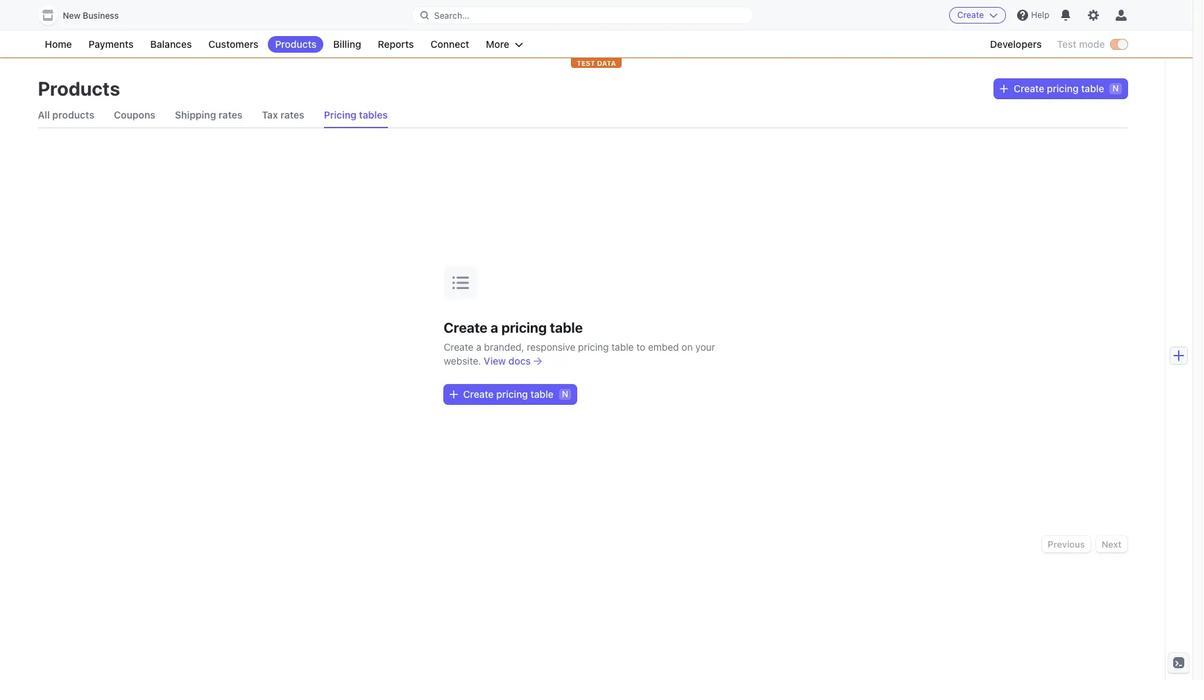 Task type: vqa. For each thing, say whether or not it's contained in the screenshot.
the bottom Products
yes



Task type: describe. For each thing, give the bounding box(es) containing it.
balances link
[[143, 36, 199, 53]]

table down mode
[[1082, 83, 1105, 94]]

mode
[[1080, 38, 1105, 50]]

svg image
[[1000, 85, 1009, 93]]

create inside create a branded, responsive pricing table to embed on your website.
[[444, 341, 474, 353]]

table inside create a branded, responsive pricing table to embed on your website.
[[612, 341, 634, 353]]

tables
[[359, 109, 388, 121]]

previous
[[1048, 539, 1085, 550]]

all products
[[38, 109, 94, 121]]

help button
[[1012, 4, 1055, 26]]

rates for tax rates
[[281, 109, 305, 121]]

docs
[[509, 355, 531, 367]]

next button
[[1097, 537, 1128, 553]]

Search… search field
[[412, 7, 753, 24]]

notifications image
[[1061, 10, 1072, 21]]

pricing
[[324, 109, 357, 121]]

view
[[484, 355, 506, 367]]

create inside button
[[958, 10, 985, 20]]

your
[[696, 341, 716, 353]]

search…
[[434, 10, 470, 20]]

reports
[[378, 38, 414, 50]]

all
[[38, 109, 50, 121]]

connect
[[431, 38, 469, 50]]

new business
[[63, 10, 119, 21]]

responsive
[[527, 341, 576, 353]]

customers link
[[202, 36, 265, 53]]

pricing up the branded,
[[502, 320, 547, 336]]

a for pricing
[[491, 320, 499, 336]]

help
[[1032, 10, 1050, 20]]

embed
[[648, 341, 679, 353]]

developers link
[[984, 36, 1049, 53]]

products link
[[268, 36, 324, 53]]

view docs
[[484, 355, 531, 367]]

create pricing table for svg icon
[[1014, 83, 1105, 94]]

reports link
[[371, 36, 421, 53]]

branded,
[[484, 341, 524, 353]]

create a branded, responsive pricing table to embed on your website.
[[444, 341, 716, 367]]

test mode
[[1058, 38, 1105, 50]]

shipping rates link
[[175, 103, 243, 128]]

pricing tables link
[[324, 103, 388, 128]]

table down docs
[[531, 388, 554, 400]]

tab list containing all products
[[38, 103, 1128, 128]]

next
[[1102, 539, 1122, 550]]

data
[[597, 59, 616, 67]]

customers
[[209, 38, 259, 50]]

business
[[83, 10, 119, 21]]

shipping
[[175, 109, 216, 121]]

pricing down view docs link
[[497, 388, 528, 400]]

home link
[[38, 36, 79, 53]]



Task type: locate. For each thing, give the bounding box(es) containing it.
new business button
[[38, 6, 133, 25]]

0 vertical spatial create pricing table
[[1014, 83, 1105, 94]]

products
[[275, 38, 317, 50], [38, 77, 120, 100]]

1 horizontal spatial n
[[1113, 83, 1119, 94]]

previous button
[[1043, 537, 1091, 553]]

create pricing table down view docs link
[[463, 388, 554, 400]]

rates
[[219, 109, 243, 121], [281, 109, 305, 121]]

a for branded,
[[476, 341, 482, 353]]

1 horizontal spatial a
[[491, 320, 499, 336]]

home
[[45, 38, 72, 50]]

new
[[63, 10, 81, 21]]

1 vertical spatial products
[[38, 77, 120, 100]]

create
[[958, 10, 985, 20], [1014, 83, 1045, 94], [444, 320, 488, 336], [444, 341, 474, 353], [463, 388, 494, 400]]

products left billing at the left top
[[275, 38, 317, 50]]

all products link
[[38, 103, 94, 128]]

1 rates from the left
[[219, 109, 243, 121]]

developers
[[991, 38, 1042, 50]]

pricing down test
[[1047, 83, 1079, 94]]

rates for shipping rates
[[219, 109, 243, 121]]

billing
[[333, 38, 361, 50]]

0 horizontal spatial products
[[38, 77, 120, 100]]

n
[[1113, 83, 1119, 94], [562, 389, 568, 399]]

view docs link
[[484, 354, 542, 368]]

test data
[[577, 59, 616, 67]]

0 horizontal spatial a
[[476, 341, 482, 353]]

shipping rates
[[175, 109, 243, 121]]

0 horizontal spatial create pricing table
[[463, 388, 554, 400]]

a up website.
[[476, 341, 482, 353]]

0 vertical spatial a
[[491, 320, 499, 336]]

coupons
[[114, 109, 155, 121]]

test
[[577, 59, 595, 67]]

0 horizontal spatial rates
[[219, 109, 243, 121]]

tax
[[262, 109, 278, 121]]

rates right tax in the left of the page
[[281, 109, 305, 121]]

create pricing table for svg image
[[463, 388, 554, 400]]

1 vertical spatial n
[[562, 389, 568, 399]]

a inside create a branded, responsive pricing table to embed on your website.
[[476, 341, 482, 353]]

website.
[[444, 355, 481, 367]]

create a pricing table
[[444, 320, 583, 336]]

1 horizontal spatial rates
[[281, 109, 305, 121]]

on
[[682, 341, 693, 353]]

n for svg icon
[[1113, 83, 1119, 94]]

table
[[1082, 83, 1105, 94], [550, 320, 583, 336], [612, 341, 634, 353], [531, 388, 554, 400]]

n for svg image
[[562, 389, 568, 399]]

test
[[1058, 38, 1077, 50]]

create pricing table
[[1014, 83, 1105, 94], [463, 388, 554, 400]]

2 rates from the left
[[281, 109, 305, 121]]

pricing tables
[[324, 109, 388, 121]]

products
[[52, 109, 94, 121]]

tab list
[[38, 103, 1128, 128]]

create pricing table down test
[[1014, 83, 1105, 94]]

0 vertical spatial n
[[1113, 83, 1119, 94]]

payments
[[89, 38, 134, 50]]

1 vertical spatial create pricing table
[[463, 388, 554, 400]]

coupons link
[[114, 103, 155, 128]]

balances
[[150, 38, 192, 50]]

0 horizontal spatial n
[[562, 389, 568, 399]]

tax rates
[[262, 109, 305, 121]]

svg image
[[449, 391, 458, 399]]

payments link
[[82, 36, 141, 53]]

pricing inside create a branded, responsive pricing table to embed on your website.
[[578, 341, 609, 353]]

pricing right responsive
[[578, 341, 609, 353]]

tax rates link
[[262, 103, 305, 128]]

a up the branded,
[[491, 320, 499, 336]]

Search… text field
[[412, 7, 753, 24]]

0 vertical spatial products
[[275, 38, 317, 50]]

1 vertical spatial a
[[476, 341, 482, 353]]

rates right shipping on the top
[[219, 109, 243, 121]]

more
[[486, 38, 510, 50]]

1 horizontal spatial products
[[275, 38, 317, 50]]

billing link
[[326, 36, 368, 53]]

connect link
[[424, 36, 476, 53]]

products inside 'link'
[[275, 38, 317, 50]]

more button
[[479, 36, 530, 53]]

table left to
[[612, 341, 634, 353]]

a
[[491, 320, 499, 336], [476, 341, 482, 353]]

products up products
[[38, 77, 120, 100]]

table up responsive
[[550, 320, 583, 336]]

1 horizontal spatial create pricing table
[[1014, 83, 1105, 94]]

pricing
[[1047, 83, 1079, 94], [502, 320, 547, 336], [578, 341, 609, 353], [497, 388, 528, 400]]

create button
[[949, 7, 1007, 24]]

to
[[637, 341, 646, 353]]



